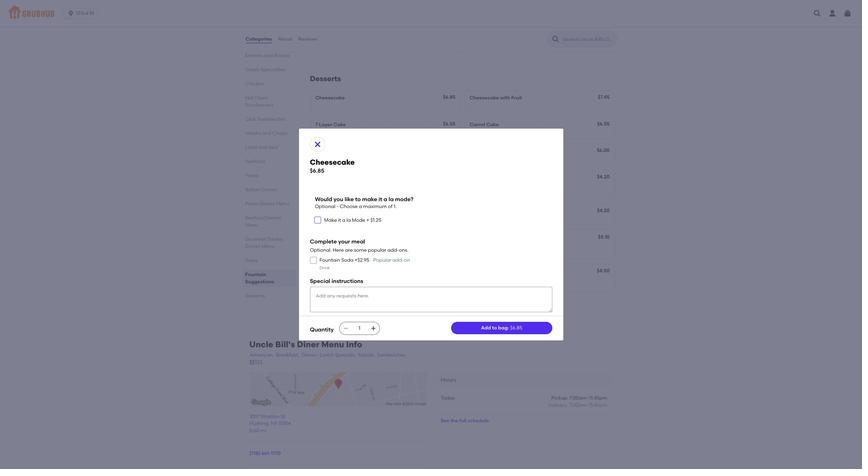 Task type: describe. For each thing, give the bounding box(es) containing it.
greek
[[245, 67, 259, 73]]

chocolate horn
[[316, 235, 353, 241]]

svg image inside 123rd st "button"
[[68, 10, 74, 17]]

$4.20 for first $4.20 button from the bottom of the page
[[597, 208, 610, 214]]

steaks
[[245, 130, 261, 136]]

cake for chocolate mousse cake
[[361, 148, 373, 154]]

american,
[[250, 353, 274, 358]]

popular
[[368, 248, 387, 254]]

1 vertical spatial add-
[[393, 257, 404, 263]]

seafood dinner menu
[[245, 215, 281, 228]]

about
[[278, 36, 293, 42]]

cheesecake for cheesecake with fruit
[[470, 95, 499, 101]]

,
[[269, 421, 270, 427]]

about button
[[278, 27, 293, 52]]

1 horizontal spatial a
[[359, 204, 362, 210]]

hours
[[441, 377, 457, 384]]

lunch specials, button
[[320, 352, 357, 360]]

carrot
[[470, 122, 486, 128]]

$1.25
[[371, 218, 382, 223]]

dinner inside gourmet sautes dinner menu
[[245, 244, 261, 250]]

7
[[316, 122, 318, 128]]

breakfast, button
[[276, 352, 300, 360]]

$6.85 inside cheesecake $6.85
[[310, 168, 325, 174]]

1 vertical spatial +
[[355, 257, 358, 263]]

1 7:00am–11:45pm from the top
[[570, 396, 608, 402]]

2 7:00am–11:45pm from the top
[[570, 403, 608, 409]]

apple
[[316, 209, 330, 215]]

and for land
[[258, 144, 268, 150]]

$4.50 button
[[466, 264, 615, 292]]

1 horizontal spatial $6.85
[[443, 94, 456, 100]]

choose
[[340, 204, 358, 210]]

pasta dinner menu
[[245, 201, 289, 207]]

make
[[324, 218, 337, 223]]

with
[[500, 95, 510, 101]]

0 vertical spatial sandwiches
[[245, 102, 274, 108]]

complete
[[310, 239, 337, 245]]

would
[[315, 196, 332, 203]]

ons.
[[399, 248, 409, 254]]

club
[[245, 116, 256, 122]]

make
[[362, 196, 378, 203]]

are
[[345, 248, 353, 254]]

cream.
[[349, 279, 366, 284]]

mousse
[[342, 148, 360, 154]]

dinner, button
[[301, 352, 318, 360]]

and for steaks
[[262, 130, 271, 136]]

add
[[481, 326, 491, 331]]

0 vertical spatial svg image
[[314, 140, 322, 149]]

menu inside uncle bill's diner menu info american, breakfast, dinner, lunch specials, salads, sandwiches $$$$$
[[322, 340, 344, 350]]

cake for 7 layer cake
[[334, 122, 346, 128]]

the
[[451, 418, 459, 424]]

steaks and chops
[[245, 130, 288, 136]]

seafood for seafood dinner menu
[[245, 215, 265, 221]]

-
[[337, 204, 339, 210]]

lunch
[[320, 353, 334, 358]]

2 vertical spatial a
[[342, 218, 346, 223]]

mode?
[[395, 196, 414, 203]]

uncle bill's diner menu info american, breakfast, dinner, lunch specials, salads, sandwiches $$$$$
[[250, 340, 406, 366]]

chocolate mousse cake
[[316, 148, 373, 154]]

st inside 3017 stratton st flushing , ny 11354 0.60 mi
[[281, 414, 286, 420]]

(718)
[[250, 451, 260, 457]]

drink
[[320, 266, 330, 271]]

Input item quantity number field
[[352, 323, 367, 335]]

123rd st button
[[63, 8, 102, 19]]

fountain soda + $2.95
[[320, 257, 370, 263]]

banana
[[316, 44, 334, 50]]

fountain for fountain suggestions
[[245, 272, 266, 278]]

pasta for pasta
[[245, 173, 259, 179]]

philly cheese steak
[[245, 24, 291, 30]]

philly
[[245, 24, 257, 30]]

whipped
[[328, 279, 348, 284]]

optional.
[[310, 248, 332, 254]]

soda
[[341, 257, 354, 263]]

it inside would you like to make it a la mode? optional - choose a maximum of 1.
[[379, 196, 383, 203]]

turnover
[[331, 209, 351, 215]]

sandwiches button
[[377, 352, 406, 360]]

pickup:
[[552, 396, 569, 402]]

mode
[[352, 218, 365, 223]]

seafood for seafood
[[245, 159, 265, 164]]

specials,
[[335, 353, 356, 358]]

uncle
[[250, 340, 273, 350]]

chocolate mousse cake button
[[311, 144, 460, 165]]

full
[[460, 418, 467, 424]]

carrot cake
[[470, 122, 499, 128]]

0 vertical spatial +
[[367, 218, 370, 223]]

$6.00
[[597, 148, 610, 154]]

dinner for seafood
[[266, 215, 281, 221]]

roasts
[[274, 53, 290, 58]]

jello
[[316, 269, 327, 275]]

add to bag: $6.85
[[481, 326, 523, 331]]

gourmet sautes dinner menu
[[245, 236, 284, 250]]

2 horizontal spatial cake
[[487, 122, 499, 128]]

cheesecake with fruit
[[470, 95, 522, 101]]

make it a la mode + $1.25
[[324, 218, 382, 223]]

fountain for fountain soda + $2.95
[[320, 257, 340, 263]]

and for entrees
[[264, 53, 273, 58]]

menu inside gourmet sautes dinner menu
[[262, 244, 275, 250]]

breakfast,
[[276, 353, 300, 358]]

pickup: 7:00am–11:45pm delivery: 7:00am–11:45pm
[[549, 396, 608, 409]]

1 vertical spatial la
[[347, 218, 351, 223]]

1770
[[271, 451, 281, 457]]

chocolate for chocolate mousse cake
[[316, 148, 341, 154]]

bag:
[[498, 326, 509, 331]]

diner
[[297, 340, 320, 350]]

0 horizontal spatial desserts
[[245, 293, 265, 299]]

open
[[255, 95, 268, 101]]

club sandwiches
[[245, 116, 286, 122]]

1 vertical spatial sandwiches
[[258, 116, 286, 122]]



Task type: vqa. For each thing, say whether or not it's contained in the screenshot.
first '$2.99 delivery' from right
no



Task type: locate. For each thing, give the bounding box(es) containing it.
1 vertical spatial seafood
[[245, 215, 265, 221]]

and left roasts
[[264, 53, 273, 58]]

1 vertical spatial svg image
[[316, 218, 320, 222]]

$6.55 for 7 layer cake
[[443, 121, 456, 127]]

of
[[388, 204, 393, 210]]

la inside would you like to make it a la mode? optional - choose a maximum of 1.
[[389, 196, 394, 203]]

fountain up suggestions
[[245, 272, 266, 278]]

$6.55 left carrot
[[443, 121, 456, 127]]

layer
[[319, 122, 332, 128]]

1 horizontal spatial to
[[492, 326, 497, 331]]

to right like
[[355, 196, 361, 203]]

delivery:
[[549, 403, 569, 409]]

to inside would you like to make it a la mode? optional - choose a maximum of 1.
[[355, 196, 361, 203]]

cheesecake
[[316, 95, 345, 101], [470, 95, 499, 101], [310, 158, 355, 167]]

$$$$$
[[250, 360, 263, 366]]

fountain up drink
[[320, 257, 340, 263]]

0 vertical spatial 7:00am–11:45pm
[[570, 396, 608, 402]]

seafood
[[245, 159, 265, 164], [245, 215, 265, 221]]

0 vertical spatial $6.85
[[443, 94, 456, 100]]

$4.20 button down $6.00 button in the top right of the page
[[466, 171, 615, 198]]

special instructions
[[310, 278, 364, 285]]

0 vertical spatial $4.20 button
[[466, 171, 615, 198]]

cheesecake for cheesecake $6.85
[[310, 158, 355, 167]]

chocolate horn button
[[311, 231, 460, 259]]

chocolate up optional.
[[316, 235, 341, 241]]

banana split button
[[311, 40, 460, 60]]

1 $4.20 from the top
[[597, 174, 610, 180]]

would you like to make it a la mode? optional - choose a maximum of 1.
[[315, 196, 414, 210]]

7:00am–11:45pm right pickup:
[[570, 396, 608, 402]]

search icon image
[[552, 35, 560, 43]]

1 vertical spatial dinner
[[266, 215, 281, 221]]

menu up gourmet
[[245, 222, 258, 228]]

$4.20 button
[[466, 171, 615, 198], [466, 204, 615, 225]]

+
[[367, 218, 370, 223], [355, 257, 358, 263]]

gourmet
[[245, 236, 266, 242]]

1 vertical spatial and
[[262, 130, 271, 136]]

corner
[[261, 187, 277, 193]]

land and sea
[[245, 144, 278, 150]]

1 vertical spatial $6.85
[[310, 168, 325, 174]]

steak
[[277, 24, 291, 30]]

+ right soda
[[355, 257, 358, 263]]

svg image down the apple
[[316, 218, 320, 222]]

st
[[89, 10, 94, 16], [281, 414, 286, 420]]

svg image
[[314, 140, 322, 149], [316, 218, 320, 222]]

2 seafood from the top
[[245, 215, 265, 221]]

cheesecake down chocolate mousse cake
[[310, 158, 355, 167]]

instructions
[[332, 278, 364, 285]]

a down turnover
[[342, 218, 346, 223]]

$5.10
[[599, 235, 610, 240]]

$4.20 down the "$6.00"
[[597, 174, 610, 180]]

chocolate up cheesecake $6.85
[[316, 148, 341, 154]]

hot open sandwiches
[[245, 95, 274, 108]]

it right make
[[338, 218, 341, 223]]

0 vertical spatial $4.20
[[597, 174, 610, 180]]

7 layer cake
[[316, 122, 346, 128]]

menu down corner
[[276, 201, 289, 207]]

1 horizontal spatial cake
[[361, 148, 373, 154]]

0 vertical spatial and
[[264, 53, 273, 58]]

cake
[[334, 122, 346, 128], [487, 122, 499, 128], [361, 148, 373, 154]]

wraps
[[245, 38, 261, 44]]

ny
[[271, 421, 278, 427]]

0 vertical spatial a
[[384, 196, 388, 203]]

schedule
[[468, 418, 489, 424]]

cake right carrot
[[487, 122, 499, 128]]

menu down sautes
[[262, 244, 275, 250]]

to right add
[[492, 326, 497, 331]]

1.
[[394, 204, 397, 210]]

sandwiches right salads, on the bottom left
[[377, 353, 406, 358]]

and left chops
[[262, 130, 271, 136]]

seafood inside seafood dinner menu
[[245, 215, 265, 221]]

american, button
[[250, 352, 274, 360]]

reviews
[[298, 36, 318, 42]]

1 horizontal spatial $6.55
[[598, 121, 610, 127]]

0 horizontal spatial to
[[355, 196, 361, 203]]

see the full schedule button
[[435, 415, 495, 428]]

1 horizontal spatial fountain
[[320, 257, 340, 263]]

seafood down pasta dinner menu
[[245, 215, 265, 221]]

0 horizontal spatial $6.85
[[310, 168, 325, 174]]

svg image
[[814, 9, 822, 18], [844, 9, 852, 18], [68, 10, 74, 17], [311, 259, 316, 263], [343, 326, 349, 332], [371, 326, 376, 332]]

dinner down corner
[[260, 201, 275, 207]]

dinner down pasta dinner menu
[[266, 215, 281, 221]]

la up of
[[389, 196, 394, 203]]

dinner down gourmet
[[245, 244, 261, 250]]

chocolate for chocolate horn
[[316, 235, 341, 241]]

add- down ons.
[[393, 257, 404, 263]]

see
[[441, 418, 450, 424]]

a
[[384, 196, 388, 203], [359, 204, 362, 210], [342, 218, 346, 223]]

1 vertical spatial fountain
[[245, 272, 266, 278]]

0 vertical spatial desserts
[[310, 75, 341, 83]]

menu up "lunch specials," button
[[322, 340, 344, 350]]

menu
[[276, 201, 289, 207], [245, 222, 258, 228], [262, 244, 275, 250], [322, 340, 344, 350]]

2 vertical spatial $6.85
[[510, 326, 523, 331]]

apple turnover button
[[311, 204, 460, 225]]

st up 11354
[[281, 414, 286, 420]]

1 vertical spatial st
[[281, 414, 286, 420]]

0 horizontal spatial +
[[355, 257, 358, 263]]

a right choose
[[359, 204, 362, 210]]

main navigation navigation
[[0, 0, 863, 27]]

1 horizontal spatial it
[[379, 196, 383, 203]]

1 vertical spatial pasta
[[245, 201, 259, 207]]

0 vertical spatial add-
[[388, 248, 399, 254]]

menu inside seafood dinner menu
[[245, 222, 258, 228]]

1 vertical spatial it
[[338, 218, 341, 223]]

$4.50
[[597, 268, 610, 274]]

st inside "button"
[[89, 10, 94, 16]]

mi
[[261, 428, 266, 434]]

$4.20 up $5.10
[[597, 208, 610, 214]]

quantity
[[310, 327, 334, 333]]

sandwiches inside uncle bill's diner menu info american, breakfast, dinner, lunch specials, salads, sandwiches $$$$$
[[377, 353, 406, 358]]

pasta
[[245, 173, 259, 179], [245, 201, 259, 207]]

cheesecake $6.85
[[310, 158, 355, 174]]

sandwiches down open
[[245, 102, 274, 108]]

0 vertical spatial chocolate
[[316, 148, 341, 154]]

1 vertical spatial $4.20 button
[[466, 204, 615, 225]]

you
[[334, 196, 344, 203]]

1 seafood from the top
[[245, 159, 265, 164]]

svg image down 7
[[314, 140, 322, 149]]

3017 stratton st flushing , ny 11354 0.60 mi
[[250, 414, 291, 434]]

$4.20 for first $4.20 button from the top of the page
[[597, 174, 610, 180]]

fountain suggestions
[[245, 272, 274, 285]]

dinner for pasta
[[260, 201, 275, 207]]

stratton
[[261, 414, 280, 420]]

chocolate inside chocolate mousse cake button
[[316, 148, 341, 154]]

7:00am–11:45pm right delivery:
[[570, 403, 608, 409]]

2 vertical spatial dinner
[[245, 244, 261, 250]]

2 vertical spatial and
[[258, 144, 268, 150]]

fruit
[[512, 95, 522, 101]]

$6.00 button
[[466, 144, 615, 165]]

sandwiches up steaks and chops
[[258, 116, 286, 122]]

horn
[[342, 235, 353, 241]]

2 horizontal spatial $6.85
[[510, 326, 523, 331]]

2 vertical spatial sandwiches
[[377, 353, 406, 358]]

a up maximum
[[384, 196, 388, 203]]

Search Uncle Bill's Diner search field
[[562, 36, 615, 43]]

1 vertical spatial $4.20
[[597, 208, 610, 214]]

2 $4.20 from the top
[[597, 208, 610, 214]]

la left mode
[[347, 218, 351, 223]]

123rd st
[[76, 10, 94, 16]]

like
[[345, 196, 354, 203]]

$2.95
[[358, 257, 370, 263]]

see the full schedule
[[441, 418, 489, 424]]

1 horizontal spatial st
[[281, 414, 286, 420]]

1 vertical spatial 7:00am–11:45pm
[[570, 403, 608, 409]]

it up maximum
[[379, 196, 383, 203]]

0 horizontal spatial la
[[347, 218, 351, 223]]

1 vertical spatial chocolate
[[316, 235, 341, 241]]

2 horizontal spatial a
[[384, 196, 388, 203]]

dinner,
[[302, 353, 318, 358]]

1 chocolate from the top
[[316, 148, 341, 154]]

$6.55 up the "$6.00"
[[598, 121, 610, 127]]

0 horizontal spatial $6.55
[[443, 121, 456, 127]]

0 vertical spatial seafood
[[245, 159, 265, 164]]

+ left "$1.25"
[[367, 218, 370, 223]]

complete your meal optional. here are some popular add-ons.
[[310, 239, 409, 254]]

2 pasta from the top
[[245, 201, 259, 207]]

0 vertical spatial st
[[89, 10, 94, 16]]

some
[[354, 248, 367, 254]]

1 vertical spatial desserts
[[245, 293, 265, 299]]

0 vertical spatial la
[[389, 196, 394, 203]]

0 horizontal spatial fountain
[[245, 272, 266, 278]]

2 $4.20 button from the top
[[466, 204, 615, 225]]

add- inside "complete your meal optional. here are some popular add-ons."
[[388, 248, 399, 254]]

pasta down italian
[[245, 201, 259, 207]]

st right the 123rd
[[89, 10, 94, 16]]

italian corner
[[245, 187, 277, 193]]

1 vertical spatial to
[[492, 326, 497, 331]]

0 horizontal spatial it
[[338, 218, 341, 223]]

cake right the layer
[[334, 122, 346, 128]]

hot
[[245, 95, 254, 101]]

(718) 661-1770
[[250, 451, 281, 457]]

desserts down suggestions
[[245, 293, 265, 299]]

0 vertical spatial to
[[355, 196, 361, 203]]

1 $4.20 button from the top
[[466, 171, 615, 198]]

$6.55 for carrot cake
[[598, 121, 610, 127]]

0 vertical spatial dinner
[[260, 201, 275, 207]]

la
[[389, 196, 394, 203], [347, 218, 351, 223]]

1 vertical spatial a
[[359, 204, 362, 210]]

land
[[245, 144, 257, 150]]

pasta for pasta dinner menu
[[245, 201, 259, 207]]

1 horizontal spatial desserts
[[310, 75, 341, 83]]

dinner inside seafood dinner menu
[[266, 215, 281, 221]]

661-
[[262, 451, 271, 457]]

desserts down banana
[[310, 75, 341, 83]]

1 pasta from the top
[[245, 173, 259, 179]]

1 $6.55 from the left
[[443, 121, 456, 127]]

cheesecake left with
[[470, 95, 499, 101]]

Special instructions text field
[[310, 287, 553, 313]]

seafood down land
[[245, 159, 265, 164]]

2 chocolate from the top
[[316, 235, 341, 241]]

1 horizontal spatial la
[[389, 196, 394, 203]]

add- up popular add-on
[[388, 248, 399, 254]]

fountain inside fountain suggestions
[[245, 272, 266, 278]]

0 vertical spatial fountain
[[320, 257, 340, 263]]

0 horizontal spatial a
[[342, 218, 346, 223]]

bill's
[[276, 340, 295, 350]]

0 horizontal spatial cake
[[334, 122, 346, 128]]

info
[[346, 340, 363, 350]]

chocolate inside chocolate horn button
[[316, 235, 341, 241]]

and left "sea"
[[258, 144, 268, 150]]

cake inside button
[[361, 148, 373, 154]]

pasta up italian
[[245, 173, 259, 179]]

2 $6.55 from the left
[[598, 121, 610, 127]]

$4.20 button up $5.10 button
[[466, 204, 615, 225]]

sea
[[269, 144, 278, 150]]

sides
[[245, 258, 258, 264]]

fountain
[[320, 257, 340, 263], [245, 272, 266, 278]]

1 horizontal spatial +
[[367, 218, 370, 223]]

specialties
[[261, 67, 286, 73]]

chops
[[272, 130, 288, 136]]

special
[[310, 278, 330, 285]]

cheesecake for cheesecake
[[316, 95, 345, 101]]

your
[[338, 239, 350, 245]]

today
[[441, 396, 455, 402]]

cheesecake up 7 layer cake
[[316, 95, 345, 101]]

cake right mousse
[[361, 148, 373, 154]]

reviews button
[[298, 27, 318, 52]]

$4.20
[[597, 174, 610, 180], [597, 208, 610, 214]]

0 vertical spatial it
[[379, 196, 383, 203]]

0 vertical spatial pasta
[[245, 173, 259, 179]]

0 horizontal spatial st
[[89, 10, 94, 16]]



